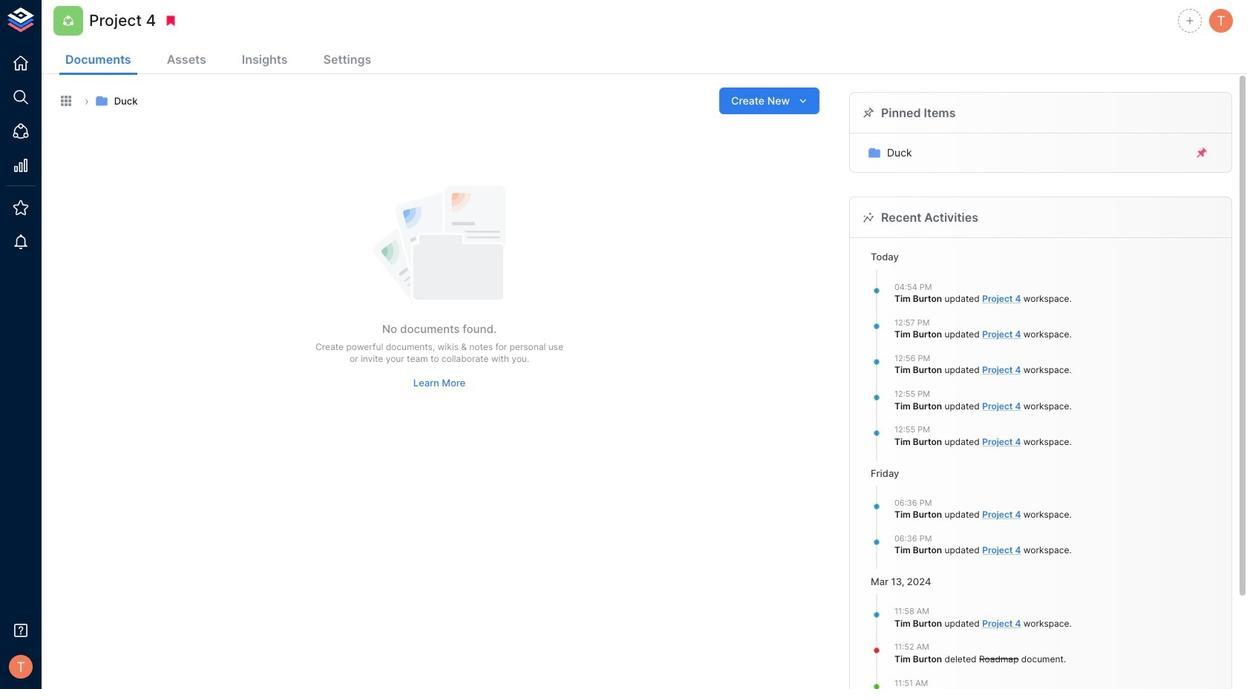 Task type: vqa. For each thing, say whether or not it's contained in the screenshot.
shared
no



Task type: locate. For each thing, give the bounding box(es) containing it.
remove bookmark image
[[164, 14, 178, 27]]



Task type: describe. For each thing, give the bounding box(es) containing it.
unpin image
[[1195, 146, 1209, 160]]



